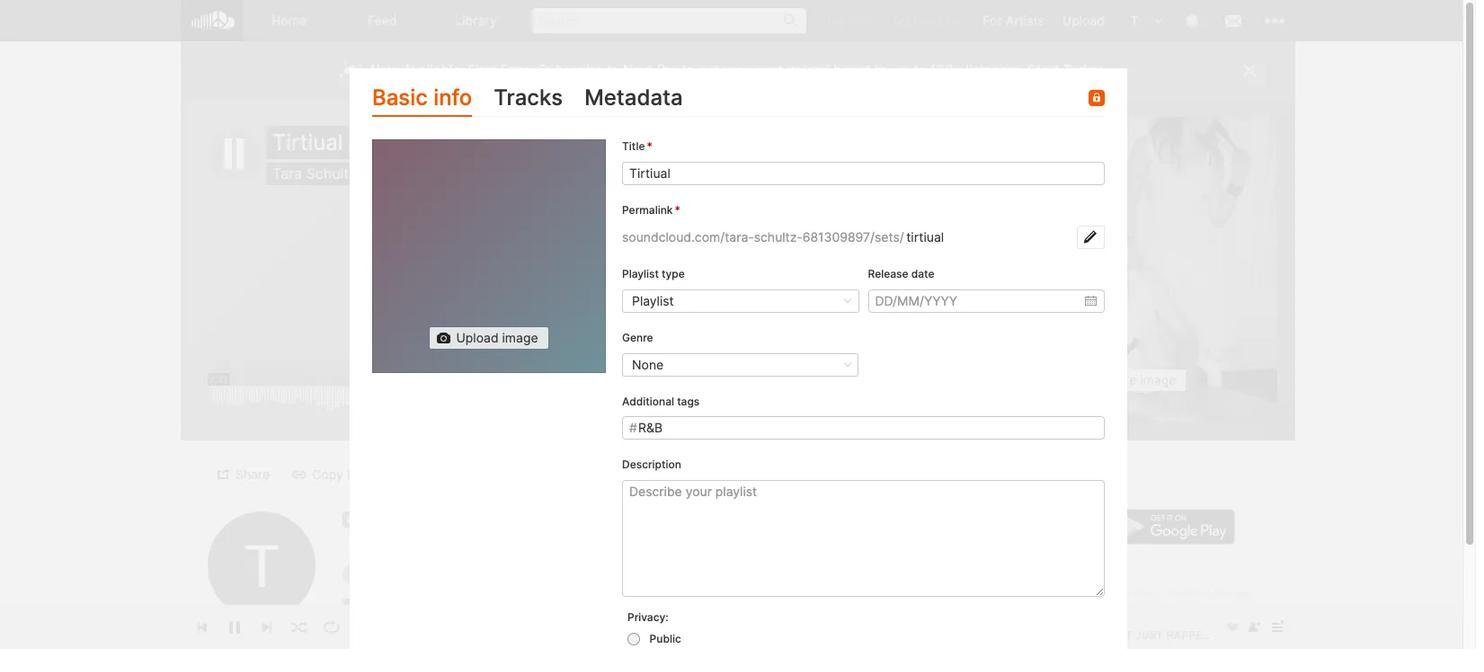 Task type: describe. For each thing, give the bounding box(es) containing it.
1 vertical spatial pro
[[657, 61, 678, 78]]

available:
[[403, 61, 465, 78]]

feed link
[[336, 0, 430, 41]]

1 vertical spatial next
[[623, 61, 653, 78]]

go
[[999, 473, 1016, 488]]

schultz-
[[754, 229, 802, 245]]

happened
[[683, 604, 751, 620]]

just
[[647, 604, 680, 620]]

artist
[[1047, 602, 1076, 616]]

try next pro link
[[882, 0, 975, 40]]

Release date text field
[[868, 289, 1105, 313]]

start
[[1028, 61, 1060, 78]]

by
[[875, 61, 890, 78]]

share
[[236, 466, 270, 482]]

681309897/sets/
[[802, 229, 904, 245]]

legal
[[999, 587, 1027, 601]]

tags
[[677, 394, 700, 408]]

try for try next pro
[[891, 13, 910, 28]]

share button
[[209, 463, 281, 486]]

r&b
[[638, 420, 662, 436]]

release
[[868, 267, 908, 281]]

description
[[622, 458, 681, 472]]

additional
[[622, 394, 674, 408]]

none button
[[622, 353, 859, 376]]

0 horizontal spatial schultz
[[237, 625, 282, 640]]

0 vertical spatial pro
[[946, 13, 966, 28]]

genre
[[622, 331, 653, 344]]

copy link button
[[285, 463, 382, 486]]

none
[[632, 357, 664, 372]]

cookie for manager
[[1169, 587, 1205, 601]]

playlist
[[653, 466, 695, 482]]

0 vertical spatial tara schultz's avatar element
[[1123, 9, 1147, 32]]

for artists
[[984, 13, 1045, 28]]

soundcloud.com/tara-schultz-681309897/sets/
[[622, 229, 904, 245]]

soundcloud.com/tara-
[[622, 229, 754, 245]]

today
[[1063, 61, 1103, 78]]

blog
[[1144, 602, 1167, 616]]

delete playlist
[[611, 466, 695, 482]]

upload image
[[456, 330, 538, 346]]

artists
[[1006, 13, 1045, 28]]

start today link
[[1028, 61, 1103, 78]]

now
[[370, 61, 400, 78]]

replace image button
[[1063, 369, 1188, 392]]

-
[[598, 604, 604, 620]]

blog link
[[1144, 602, 1167, 616]]

1 vertical spatial tara schultz link
[[208, 625, 282, 641]]

try next pro
[[891, 13, 966, 28]]

2 to from the left
[[682, 61, 695, 78]]

first
[[468, 61, 497, 78]]

type
[[662, 267, 685, 281]]

1 to from the left
[[607, 61, 619, 78]]

cookie for policy
[[1088, 587, 1124, 601]]

policy
[[1127, 587, 1158, 601]]

go+
[[848, 13, 873, 28]]

Search search field
[[532, 8, 807, 33]]

feed
[[368, 13, 397, 28]]

what
[[607, 604, 644, 620]]

tirtiual
[[273, 130, 343, 156]]

playlist button
[[622, 289, 859, 313]]

get
[[699, 61, 720, 78]]

upload for upload image
[[456, 330, 498, 346]]

tirtiual tara schultz
[[273, 130, 357, 183]]

playlist for playlist type
[[622, 267, 659, 281]]

next
[[756, 61, 783, 78]]

home link
[[243, 0, 336, 41]]

the kid laroi - what just happened
[[508, 604, 751, 620]]



Task type: vqa. For each thing, say whether or not it's contained in the screenshot.
image within the BUTTON
yes



Task type: locate. For each thing, give the bounding box(es) containing it.
library
[[455, 13, 497, 28]]

Permalink text field
[[904, 226, 1077, 249]]

up
[[894, 61, 910, 78]]

0 horizontal spatial tara schultz's avatar element
[[208, 512, 316, 620]]

cookie policy
[[1088, 587, 1158, 601]]

pro
[[946, 13, 966, 28], [657, 61, 678, 78]]

date
[[911, 267, 935, 281]]

privacy:
[[627, 611, 668, 624]]

0 horizontal spatial to
[[607, 61, 619, 78]]

fans.
[[500, 61, 535, 78]]

0 vertical spatial image
[[502, 330, 538, 346]]

0 horizontal spatial pro
[[657, 61, 678, 78]]

artist resources link
[[1047, 602, 1133, 616]]

the kid laroi - what just happened link
[[508, 604, 751, 620]]

try right go+
[[891, 13, 910, 28]]

additional tags
[[622, 394, 700, 408]]

1 vertical spatial the kid laroi - what just happened element
[[343, 599, 370, 626]]

permalink
[[622, 203, 673, 217]]

image for replace image
[[1141, 372, 1177, 388]]

0 horizontal spatial next
[[623, 61, 653, 78]]

0 horizontal spatial cookie
[[1088, 587, 1124, 601]]

charts
[[1178, 602, 1213, 616]]

the
[[508, 604, 531, 620]]

1 cookie from the left
[[1088, 587, 1124, 601]]

metadata
[[584, 85, 683, 111]]

cookie policy link
[[1088, 587, 1158, 601]]

pro left for
[[946, 13, 966, 28]]

1 vertical spatial tara
[[208, 625, 234, 640]]

try go+
[[825, 13, 873, 28]]

upload image button
[[429, 327, 549, 350]]

0 horizontal spatial upload
[[456, 330, 498, 346]]

cookie manager link
[[1169, 587, 1254, 601]]

delete
[[611, 466, 649, 482]]

2 horizontal spatial to
[[914, 61, 927, 78]]

tirtiual element
[[372, 140, 606, 374]]

1 horizontal spatial pro
[[946, 13, 966, 28]]

kid
[[534, 604, 554, 620]]

try left go+
[[825, 13, 844, 28]]

subscribe
[[539, 61, 603, 78]]

metadata link
[[584, 81, 683, 117]]

1 try from the left
[[825, 13, 844, 28]]

Description text field
[[622, 480, 1105, 597]]

privacy link
[[1039, 587, 1077, 601]]

pro left get
[[657, 61, 678, 78]]

the kid laroi - what just happened element
[[972, 117, 1278, 423], [343, 599, 370, 626]]

cookie up charts 'link'
[[1169, 587, 1205, 601]]

100+
[[931, 61, 963, 78]]

playlist inside popup button
[[632, 293, 674, 308]]

3 to from the left
[[914, 61, 927, 78]]

1 horizontal spatial cookie
[[1169, 587, 1205, 601]]

library link
[[430, 0, 523, 41]]

0 vertical spatial upload
[[1063, 13, 1105, 28]]

cookie inside cookie manager artist resources
[[1169, 587, 1205, 601]]

1 vertical spatial playlist
[[632, 293, 674, 308]]

to right up
[[914, 61, 927, 78]]

0 horizontal spatial tara
[[208, 625, 234, 640]]

home
[[272, 13, 307, 28]]

1 horizontal spatial to
[[682, 61, 695, 78]]

0 horizontal spatial try
[[825, 13, 844, 28]]

next up 100+
[[914, 13, 942, 28]]

None search field
[[523, 0, 816, 40]]

cookie up resources
[[1088, 587, 1124, 601]]

now available: first fans. subscribe to next pro to get your next upload heard by up to 100+ listeners. start today
[[370, 61, 1103, 78]]

laroi
[[557, 604, 594, 620]]

legal link
[[999, 587, 1027, 601]]

basic info link
[[372, 81, 472, 117]]

tara schultz's avatar element up tara schultz
[[208, 512, 316, 620]]

2 try from the left
[[891, 13, 910, 28]]

1 horizontal spatial upload
[[1063, 13, 1105, 28]]

2 cookie from the left
[[1169, 587, 1205, 601]]

Title text field
[[622, 162, 1105, 185]]

your
[[724, 61, 752, 78]]

1 horizontal spatial image
[[1141, 372, 1177, 388]]

tara schultz link
[[273, 165, 357, 183], [208, 625, 282, 641]]

next up metadata at the top
[[623, 61, 653, 78]]

try go+ link
[[816, 0, 882, 40]]

1 horizontal spatial tara schultz's avatar element
[[1123, 9, 1147, 32]]

delete playlist button
[[584, 463, 705, 486]]

cookie
[[1088, 587, 1124, 601], [1169, 587, 1205, 601]]

tara schultz
[[208, 625, 282, 640]]

tara
[[273, 165, 302, 183], [208, 625, 234, 640]]

playlist down playlist type
[[632, 293, 674, 308]]

basic info
[[372, 85, 472, 111]]

0 vertical spatial the kid laroi - what just happened element
[[972, 117, 1278, 423]]

playlist type
[[622, 267, 685, 281]]

listeners.
[[966, 61, 1024, 78]]

image for upload image
[[502, 330, 538, 346]]

0 vertical spatial tara
[[273, 165, 302, 183]]

resources
[[1079, 602, 1133, 616]]

title
[[622, 140, 645, 153]]

mobile
[[1020, 473, 1059, 488]]

0 vertical spatial tara schultz link
[[273, 165, 357, 183]]

to left get
[[682, 61, 695, 78]]

tracks link
[[494, 81, 563, 117]]

1 vertical spatial schultz
[[237, 625, 282, 640]]

tara schultz's avatar element
[[1123, 9, 1147, 32], [208, 512, 316, 620]]

playlist left the type
[[622, 267, 659, 281]]

cookie manager artist resources
[[1047, 587, 1254, 616]]

upload
[[787, 61, 831, 78]]

1 vertical spatial image
[[1141, 372, 1177, 388]]

1 horizontal spatial next
[[914, 13, 942, 28]]

1 horizontal spatial schultz
[[306, 165, 357, 183]]

1 vertical spatial tara schultz's avatar element
[[208, 512, 316, 620]]

to up metadata at the top
[[607, 61, 619, 78]]

1 vertical spatial upload
[[456, 330, 498, 346]]

tracks
[[494, 85, 563, 111]]

link
[[347, 466, 371, 482]]

0 vertical spatial playlist
[[622, 267, 659, 281]]

1 horizontal spatial tara
[[273, 165, 302, 183]]

copy link
[[312, 466, 371, 482]]

to
[[607, 61, 619, 78], [682, 61, 695, 78], [914, 61, 927, 78]]

upload for upload
[[1063, 13, 1105, 28]]

1 horizontal spatial try
[[891, 13, 910, 28]]

replace image
[[1090, 372, 1177, 388]]

basic
[[372, 85, 428, 111]]

upload inside button
[[456, 330, 498, 346]]

replace
[[1090, 372, 1137, 388]]

go mobile
[[999, 473, 1059, 488]]

try
[[825, 13, 844, 28], [891, 13, 910, 28]]

copy
[[312, 466, 343, 482]]

upload
[[1063, 13, 1105, 28], [456, 330, 498, 346]]

for artists link
[[975, 0, 1054, 40]]

manager
[[1208, 587, 1254, 601]]

playlist
[[622, 267, 659, 281], [632, 293, 674, 308]]

0 vertical spatial schultz
[[306, 165, 357, 183]]

heard
[[834, 61, 871, 78]]

tara inside tirtiual tara schultz
[[273, 165, 302, 183]]

schultz inside tirtiual tara schultz
[[306, 165, 357, 183]]

info
[[433, 85, 472, 111]]

release date
[[868, 267, 935, 281]]

0 horizontal spatial the kid laroi - what just happened element
[[343, 599, 370, 626]]

0 vertical spatial next
[[914, 13, 942, 28]]

tara schultz's avatar element right upload link
[[1123, 9, 1147, 32]]

try for try go+
[[825, 13, 844, 28]]

1 horizontal spatial the kid laroi - what just happened element
[[972, 117, 1278, 423]]

public
[[649, 632, 681, 646]]

0 horizontal spatial image
[[502, 330, 538, 346]]

playlist for playlist
[[632, 293, 674, 308]]

privacy
[[1039, 587, 1077, 601]]



